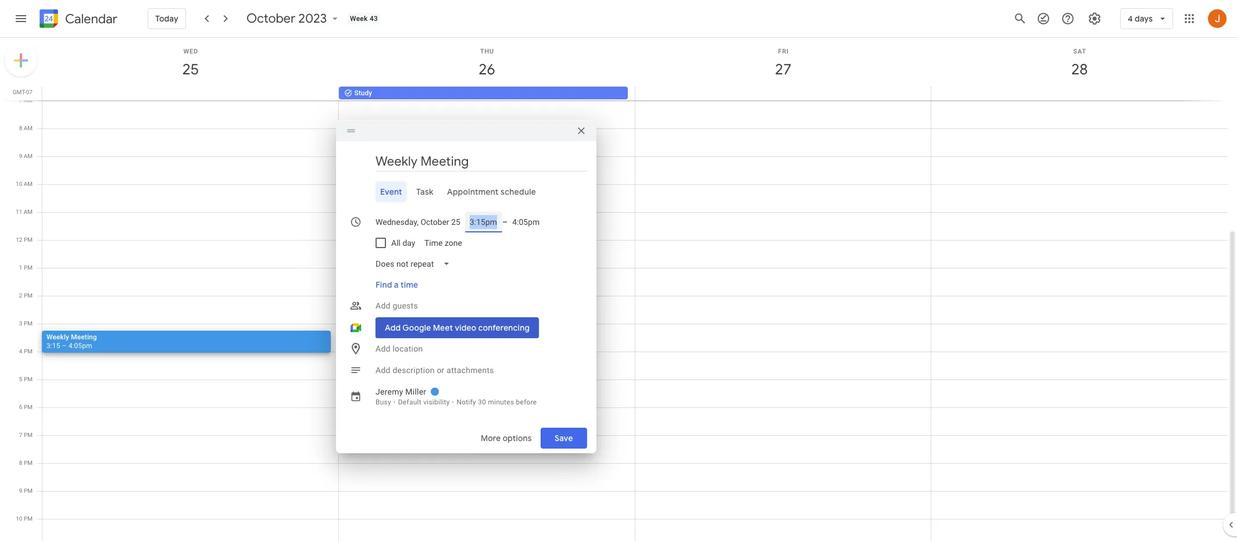 Task type: describe. For each thing, give the bounding box(es) containing it.
5 pm
[[19, 376, 33, 383]]

pm for 6 pm
[[24, 404, 33, 410]]

today
[[155, 13, 178, 24]]

october
[[246, 10, 295, 27]]

jeremy
[[376, 387, 403, 397]]

4 days button
[[1120, 5, 1173, 33]]

calendar element
[[37, 7, 117, 33]]

fri 27
[[774, 48, 791, 79]]

before
[[516, 398, 537, 406]]

wed
[[183, 48, 198, 55]]

notify
[[457, 398, 476, 406]]

pm for 12 pm
[[24, 237, 33, 243]]

7 am
[[19, 97, 33, 103]]

days
[[1135, 13, 1153, 24]]

3 cell from the left
[[931, 87, 1227, 101]]

1
[[19, 265, 22, 271]]

time zone
[[425, 238, 462, 248]]

10 am
[[16, 181, 33, 187]]

pm for 8 pm
[[24, 460, 33, 466]]

2023
[[298, 10, 327, 27]]

weekly meeting 3:15 – 4:05pm
[[47, 333, 97, 350]]

pm for 3 pm
[[24, 320, 33, 327]]

9 am
[[19, 153, 33, 159]]

sat
[[1073, 48, 1086, 55]]

main drawer image
[[14, 12, 28, 26]]

all day
[[391, 238, 415, 248]]

9 pm
[[19, 488, 33, 494]]

Add title text field
[[376, 153, 587, 170]]

appointment schedule
[[447, 187, 536, 197]]

4 for 4 pm
[[19, 348, 22, 355]]

location
[[393, 344, 423, 353]]

sat 28
[[1071, 48, 1087, 79]]

am for 11 am
[[24, 209, 33, 215]]

study button
[[339, 87, 628, 99]]

pm for 1 pm
[[24, 265, 33, 271]]

to element
[[502, 217, 508, 227]]

calendar heading
[[63, 11, 117, 27]]

43
[[370, 15, 378, 23]]

11 am
[[16, 209, 33, 215]]

find a time
[[376, 280, 418, 290]]

pm for 9 pm
[[24, 488, 33, 494]]

all
[[391, 238, 401, 248]]

pm for 2 pm
[[24, 292, 33, 299]]

fri
[[778, 48, 789, 55]]

1 cell from the left
[[42, 87, 339, 101]]

attachments
[[447, 366, 494, 375]]

3 pm
[[19, 320, 33, 327]]

study row
[[37, 87, 1237, 101]]

thu 26
[[478, 48, 495, 79]]

am for 8 am
[[24, 125, 33, 131]]

week
[[350, 15, 368, 23]]

11
[[16, 209, 22, 215]]

3
[[19, 320, 22, 327]]

find a time button
[[371, 274, 423, 295]]

schedule
[[501, 187, 536, 197]]

3:15
[[47, 342, 60, 350]]

minutes
[[488, 398, 514, 406]]

event
[[380, 187, 402, 197]]

settings menu image
[[1088, 12, 1102, 26]]

1 pm
[[19, 265, 33, 271]]

10 for 10 am
[[16, 181, 22, 187]]

2 pm
[[19, 292, 33, 299]]

– inside "weekly meeting 3:15 – 4:05pm"
[[62, 342, 67, 350]]

today button
[[148, 5, 186, 33]]

event button
[[376, 181, 407, 202]]

guests
[[393, 301, 418, 310]]

wed 25
[[182, 48, 198, 79]]

calendar
[[65, 11, 117, 27]]



Task type: vqa. For each thing, say whether or not it's contained in the screenshot.
the bottom '9'
yes



Task type: locate. For each thing, give the bounding box(es) containing it.
gmt-
[[13, 89, 26, 95]]

1 vertical spatial 10
[[16, 516, 22, 522]]

4 days
[[1128, 13, 1153, 24]]

pm left 3:15 on the left
[[24, 348, 33, 355]]

8 for 8 am
[[19, 125, 22, 131]]

pm right 5
[[24, 376, 33, 383]]

pm right 6
[[24, 404, 33, 410]]

2 vertical spatial add
[[376, 366, 391, 375]]

pm for 5 pm
[[24, 376, 33, 383]]

2 add from the top
[[376, 344, 391, 353]]

appointment
[[447, 187, 499, 197]]

2
[[19, 292, 22, 299]]

meeting
[[71, 333, 97, 341]]

10 up 11
[[16, 181, 22, 187]]

6 pm
[[19, 404, 33, 410]]

0 horizontal spatial 4
[[19, 348, 22, 355]]

pm right 3
[[24, 320, 33, 327]]

1 vertical spatial add
[[376, 344, 391, 353]]

week 43
[[350, 15, 378, 23]]

26
[[478, 60, 495, 79]]

2 7 from the top
[[19, 432, 22, 438]]

4 left days on the right of the page
[[1128, 13, 1133, 24]]

pm for 4 pm
[[24, 348, 33, 355]]

5 pm from the top
[[24, 348, 33, 355]]

default
[[398, 398, 421, 406]]

thu
[[480, 48, 494, 55]]

3 pm from the top
[[24, 292, 33, 299]]

07
[[26, 89, 33, 95]]

4 down 3
[[19, 348, 22, 355]]

add for add description or attachments
[[376, 366, 391, 375]]

Start time text field
[[470, 215, 498, 229]]

End time text field
[[512, 215, 540, 229]]

cell down 27 link
[[635, 87, 931, 101]]

add left location
[[376, 344, 391, 353]]

cell down 25 link in the top left of the page
[[42, 87, 339, 101]]

5
[[19, 376, 22, 383]]

Start date text field
[[376, 215, 460, 229]]

9 for 9 am
[[19, 153, 22, 159]]

–
[[502, 217, 508, 227], [62, 342, 67, 350]]

2 10 from the top
[[16, 516, 22, 522]]

0 vertical spatial 10
[[16, 181, 22, 187]]

add for add guests
[[376, 301, 391, 310]]

am for 7 am
[[24, 97, 33, 103]]

26 link
[[474, 56, 500, 83]]

8 am
[[19, 125, 33, 131]]

default visibility
[[398, 398, 450, 406]]

0 vertical spatial add
[[376, 301, 391, 310]]

1 add from the top
[[376, 301, 391, 310]]

cell
[[42, 87, 339, 101], [635, 87, 931, 101], [931, 87, 1227, 101]]

7 down gmt-
[[19, 97, 22, 103]]

11 pm from the top
[[24, 516, 33, 522]]

3 am from the top
[[24, 153, 33, 159]]

add location
[[376, 344, 423, 353]]

4 for 4 days
[[1128, 13, 1133, 24]]

9 up 10 am
[[19, 153, 22, 159]]

2 cell from the left
[[635, 87, 931, 101]]

pm down 6 pm
[[24, 432, 33, 438]]

am right 11
[[24, 209, 33, 215]]

pm right 2
[[24, 292, 33, 299]]

9 pm from the top
[[24, 460, 33, 466]]

30
[[478, 398, 486, 406]]

8 up 9 am
[[19, 125, 22, 131]]

cell down the 28 link on the top right
[[931, 87, 1227, 101]]

– right start time text box
[[502, 217, 508, 227]]

8
[[19, 125, 22, 131], [19, 460, 22, 466]]

None field
[[371, 253, 460, 274]]

pm for 10 pm
[[24, 516, 33, 522]]

jeremy miller
[[376, 387, 426, 397]]

busy
[[376, 398, 391, 406]]

0 vertical spatial 4
[[1128, 13, 1133, 24]]

or
[[437, 366, 445, 375]]

2 pm from the top
[[24, 265, 33, 271]]

1 8 from the top
[[19, 125, 22, 131]]

0 vertical spatial 8
[[19, 125, 22, 131]]

add guests button
[[371, 295, 587, 316]]

7 for 7 am
[[19, 97, 22, 103]]

pm for 7 pm
[[24, 432, 33, 438]]

9
[[19, 153, 22, 159], [19, 488, 22, 494]]

7 pm from the top
[[24, 404, 33, 410]]

1 vertical spatial 8
[[19, 460, 22, 466]]

task button
[[411, 181, 438, 202]]

add description or attachments
[[376, 366, 494, 375]]

am down 07
[[24, 97, 33, 103]]

4 am from the top
[[24, 181, 33, 187]]

time zone button
[[420, 233, 467, 253]]

3 add from the top
[[376, 366, 391, 375]]

25
[[182, 60, 198, 79]]

8 up 9 pm
[[19, 460, 22, 466]]

grid
[[0, 38, 1237, 541]]

1 10 from the top
[[16, 181, 22, 187]]

5 am from the top
[[24, 209, 33, 215]]

27 link
[[770, 56, 797, 83]]

28 link
[[1066, 56, 1093, 83]]

1 vertical spatial –
[[62, 342, 67, 350]]

pm down 8 pm
[[24, 488, 33, 494]]

pm right 1
[[24, 265, 33, 271]]

2 8 from the top
[[19, 460, 22, 466]]

miller
[[405, 387, 426, 397]]

12 pm
[[16, 237, 33, 243]]

pm down 9 pm
[[24, 516, 33, 522]]

add inside dropdown button
[[376, 301, 391, 310]]

1 am from the top
[[24, 97, 33, 103]]

a
[[394, 280, 399, 290]]

1 horizontal spatial –
[[502, 217, 508, 227]]

am up 9 am
[[24, 125, 33, 131]]

tab list
[[345, 181, 587, 202]]

1 vertical spatial 9
[[19, 488, 22, 494]]

appointment schedule button
[[443, 181, 541, 202]]

am for 10 am
[[24, 181, 33, 187]]

9 for 9 pm
[[19, 488, 22, 494]]

7 for 7 pm
[[19, 432, 22, 438]]

25 link
[[177, 56, 204, 83]]

time
[[401, 280, 418, 290]]

0 vertical spatial 7
[[19, 97, 22, 103]]

0 vertical spatial 9
[[19, 153, 22, 159]]

add up jeremy
[[376, 366, 391, 375]]

4 pm
[[19, 348, 33, 355]]

pm right 12
[[24, 237, 33, 243]]

day
[[403, 238, 415, 248]]

6
[[19, 404, 22, 410]]

6 pm from the top
[[24, 376, 33, 383]]

am for 9 am
[[24, 153, 33, 159]]

am down 8 am
[[24, 153, 33, 159]]

1 9 from the top
[[19, 153, 22, 159]]

10 for 10 pm
[[16, 516, 22, 522]]

add down find
[[376, 301, 391, 310]]

1 horizontal spatial 4
[[1128, 13, 1133, 24]]

am
[[24, 97, 33, 103], [24, 125, 33, 131], [24, 153, 33, 159], [24, 181, 33, 187], [24, 209, 33, 215]]

weekly
[[47, 333, 69, 341]]

pm up 9 pm
[[24, 460, 33, 466]]

visibility
[[423, 398, 450, 406]]

add for add location
[[376, 344, 391, 353]]

1 vertical spatial 4
[[19, 348, 22, 355]]

pm
[[24, 237, 33, 243], [24, 265, 33, 271], [24, 292, 33, 299], [24, 320, 33, 327], [24, 348, 33, 355], [24, 376, 33, 383], [24, 404, 33, 410], [24, 432, 33, 438], [24, 460, 33, 466], [24, 488, 33, 494], [24, 516, 33, 522]]

add guests
[[376, 301, 418, 310]]

zone
[[445, 238, 462, 248]]

8 pm
[[19, 460, 33, 466]]

7 down 6
[[19, 432, 22, 438]]

grid containing 25
[[0, 38, 1237, 541]]

description
[[393, 366, 435, 375]]

10 pm from the top
[[24, 488, 33, 494]]

1 7 from the top
[[19, 97, 22, 103]]

2 9 from the top
[[19, 488, 22, 494]]

1 vertical spatial 7
[[19, 432, 22, 438]]

0 vertical spatial –
[[502, 217, 508, 227]]

– down weekly
[[62, 342, 67, 350]]

8 for 8 pm
[[19, 460, 22, 466]]

12
[[16, 237, 22, 243]]

27
[[774, 60, 791, 79]]

task
[[416, 187, 433, 197]]

0 horizontal spatial –
[[62, 342, 67, 350]]

28
[[1071, 60, 1087, 79]]

8 pm from the top
[[24, 432, 33, 438]]

4:05pm
[[68, 342, 92, 350]]

4 pm from the top
[[24, 320, 33, 327]]

9 up 10 pm on the left of the page
[[19, 488, 22, 494]]

10 pm
[[16, 516, 33, 522]]

4 inside popup button
[[1128, 13, 1133, 24]]

am down 9 am
[[24, 181, 33, 187]]

4
[[1128, 13, 1133, 24], [19, 348, 22, 355]]

gmt-07
[[13, 89, 33, 95]]

october 2023
[[246, 10, 327, 27]]

2 am from the top
[[24, 125, 33, 131]]

notify 30 minutes before
[[457, 398, 537, 406]]

time
[[425, 238, 443, 248]]

find
[[376, 280, 392, 290]]

1 pm from the top
[[24, 237, 33, 243]]

october 2023 button
[[242, 10, 345, 27]]

7 pm
[[19, 432, 33, 438]]

10 down 9 pm
[[16, 516, 22, 522]]

tab list containing event
[[345, 181, 587, 202]]



